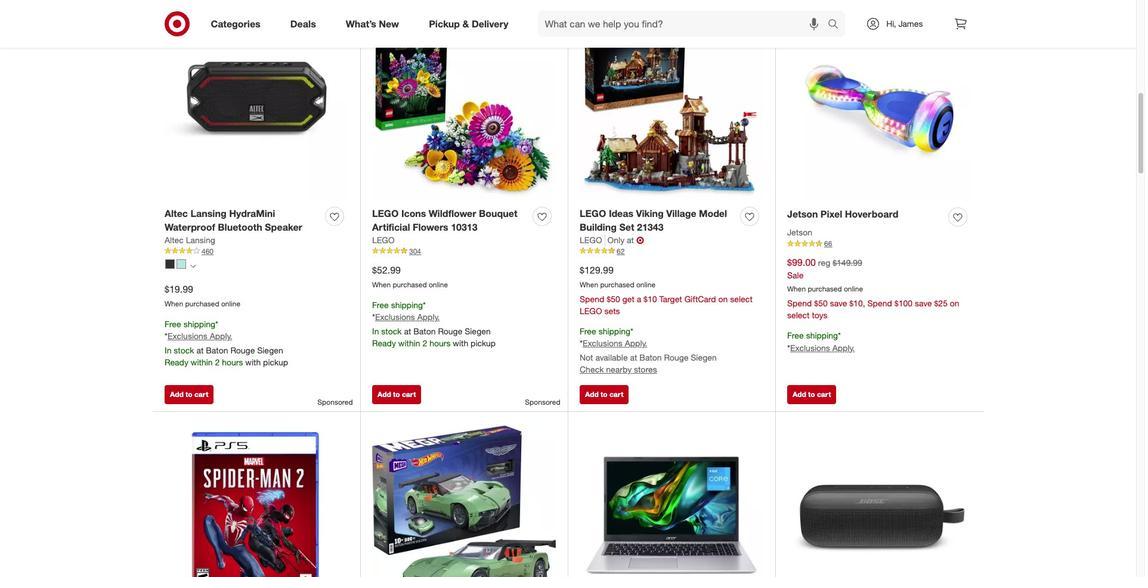 Task type: locate. For each thing, give the bounding box(es) containing it.
1 horizontal spatial rouge
[[438, 327, 463, 337]]

1 vertical spatial hours
[[222, 358, 243, 368]]

baton down '$19.99 when purchased online'
[[206, 346, 228, 356]]

$99.00
[[788, 257, 816, 269]]

altec for altec lansing
[[165, 235, 184, 245]]

0 horizontal spatial save
[[831, 298, 848, 308]]

1 vertical spatial jetson
[[788, 227, 813, 238]]

add for $52.99
[[378, 390, 391, 399]]

0 horizontal spatial baton
[[206, 346, 228, 356]]

select inside "$129.99 when purchased online spend $50 get a $10 target giftcard on select lego sets"
[[731, 294, 753, 304]]

lego icons wildflower bouquet artificial flowers 10313 image
[[372, 16, 556, 200], [372, 16, 556, 200]]

0 horizontal spatial spend
[[580, 294, 605, 304]]

lego up artificial
[[372, 208, 399, 220]]

0 horizontal spatial siegen
[[257, 346, 283, 356]]

apply.
[[418, 312, 440, 323], [210, 331, 232, 342], [625, 339, 648, 349], [833, 343, 855, 353]]

when down $129.99
[[580, 280, 599, 289]]

in for $52.99
[[372, 327, 379, 337]]

on right $25
[[951, 298, 960, 308]]

0 vertical spatial lansing
[[191, 208, 227, 220]]

1 cart from the left
[[195, 390, 208, 399]]

4 add from the left
[[793, 390, 807, 399]]

1 horizontal spatial free shipping * * exclusions apply. in stock at  baton rouge siegen ready within 2 hours with pickup
[[372, 300, 496, 349]]

spend up toys
[[788, 298, 812, 308]]

0 vertical spatial hours
[[430, 339, 451, 349]]

0 horizontal spatial rouge
[[231, 346, 255, 356]]

shipping down $52.99 when purchased online
[[391, 300, 423, 310]]

66
[[825, 239, 833, 248]]

cart for $129.99
[[610, 390, 624, 399]]

speaker
[[265, 221, 302, 233]]

pickup
[[471, 339, 496, 349], [263, 358, 288, 368]]

1 horizontal spatial stock
[[382, 327, 402, 337]]

available
[[596, 353, 628, 363]]

lego link
[[372, 234, 395, 246], [580, 234, 605, 246]]

to for $99.00
[[809, 390, 816, 399]]

1 horizontal spatial on
[[951, 298, 960, 308]]

bose soundlink flex portable bluetooth speaker image
[[788, 424, 972, 578], [788, 424, 972, 578]]

0 vertical spatial 2
[[423, 339, 427, 349]]

when inside '$19.99 when purchased online'
[[165, 299, 183, 308]]

4 add to cart from the left
[[793, 390, 832, 399]]

purchased
[[393, 280, 427, 289], [601, 280, 635, 289], [808, 285, 842, 294], [185, 299, 219, 308]]

altec lansing hydramini waterproof bluetooth speaker image
[[165, 16, 349, 200], [165, 16, 349, 200]]

0 horizontal spatial 2
[[215, 358, 220, 368]]

get
[[623, 294, 635, 304]]

free inside free shipping * * exclusions apply. not available at baton rouge siegen check nearby stores
[[580, 326, 597, 336]]

apply. up stores
[[625, 339, 648, 349]]

save left $25
[[915, 298, 933, 308]]

1 save from the left
[[831, 298, 848, 308]]

lansing
[[191, 208, 227, 220], [186, 235, 215, 245]]

purchased inside "$129.99 when purchased online spend $50 get a $10 target giftcard on select lego sets"
[[601, 280, 635, 289]]

add to cart for $129.99
[[585, 390, 624, 399]]

exclusions apply. button down '$19.99 when purchased online'
[[168, 331, 232, 343]]

exclusions down toys
[[791, 343, 831, 353]]

0 horizontal spatial $50
[[607, 294, 621, 304]]

rouge for $52.99
[[438, 327, 463, 337]]

exclusions inside free shipping * * exclusions apply. not available at baton rouge siegen check nearby stores
[[583, 339, 623, 349]]

baton
[[414, 327, 436, 337], [206, 346, 228, 356], [640, 353, 662, 363]]

10313
[[451, 221, 478, 233]]

spend down $129.99
[[580, 294, 605, 304]]

village
[[667, 208, 697, 220]]

2 jetson from the top
[[788, 227, 813, 238]]

online for speaker
[[221, 299, 241, 308]]

3 add from the left
[[585, 390, 599, 399]]

2 horizontal spatial baton
[[640, 353, 662, 363]]

add to cart button for $129.99
[[580, 385, 629, 405]]

1 to from the left
[[186, 390, 193, 399]]

shipping down toys
[[807, 331, 839, 341]]

exclusions down $52.99 when purchased online
[[375, 312, 415, 323]]

purchased for speaker
[[185, 299, 219, 308]]

0 horizontal spatial select
[[731, 294, 753, 304]]

jetson pixel hoverboard image
[[788, 16, 972, 201], [788, 16, 972, 201]]

altec lansing hydramini waterproof bluetooth speaker
[[165, 208, 302, 233]]

4 to from the left
[[809, 390, 816, 399]]

stock for $19.99
[[174, 346, 194, 356]]

deals
[[290, 18, 316, 30]]

lego inside 'lego icons wildflower bouquet artificial flowers 10313'
[[372, 208, 399, 220]]

select
[[731, 294, 753, 304], [788, 310, 810, 320]]

mint image
[[177, 260, 186, 269]]

4 cart from the left
[[818, 390, 832, 399]]

marvel's spider-man 2 standard edition - playstation 5 image
[[165, 424, 349, 578], [165, 424, 349, 578]]

$129.99
[[580, 264, 614, 276]]

siegen
[[465, 327, 491, 337], [257, 346, 283, 356], [691, 353, 717, 363]]

1 add to cart button from the left
[[165, 385, 214, 405]]

at
[[627, 235, 634, 245], [404, 327, 411, 337], [197, 346, 204, 356], [631, 353, 638, 363]]

exclusions for exclusions apply. button underneath '$19.99 when purchased online'
[[168, 331, 208, 342]]

at inside free shipping * * exclusions apply. not available at baton rouge siegen check nearby stores
[[631, 353, 638, 363]]

1 horizontal spatial hours
[[430, 339, 451, 349]]

toys
[[812, 310, 828, 320]]

jetson for jetson
[[788, 227, 813, 238]]

1 horizontal spatial save
[[915, 298, 933, 308]]

reg
[[819, 258, 831, 268]]

hours
[[430, 339, 451, 349], [222, 358, 243, 368]]

1 vertical spatial select
[[788, 310, 810, 320]]

purchased down 'reg'
[[808, 285, 842, 294]]

to
[[186, 390, 193, 399], [393, 390, 400, 399], [601, 390, 608, 399], [809, 390, 816, 399]]

baton down $52.99 when purchased online
[[414, 327, 436, 337]]

$50
[[607, 294, 621, 304], [815, 298, 828, 308]]

apply. down $52.99 when purchased online
[[418, 312, 440, 323]]

2 for $19.99
[[215, 358, 220, 368]]

altec inside the 'altec lansing hydramini waterproof bluetooth speaker'
[[165, 208, 188, 220]]

$25
[[935, 298, 948, 308]]

wildflower
[[429, 208, 477, 220]]

when down sale
[[788, 285, 806, 294]]

lego icons wildflower bouquet artificial flowers 10313 link
[[372, 207, 528, 234]]

2 sponsored from the left
[[525, 398, 561, 407]]

0 vertical spatial stock
[[382, 327, 402, 337]]

online inside "$129.99 when purchased online spend $50 get a $10 target giftcard on select lego sets"
[[637, 280, 656, 289]]

at for exclusions apply. button on top of available
[[631, 353, 638, 363]]

1 vertical spatial ready
[[165, 358, 189, 368]]

1 vertical spatial stock
[[174, 346, 194, 356]]

lego down building
[[580, 235, 603, 245]]

spend inside "$129.99 when purchased online spend $50 get a $10 target giftcard on select lego sets"
[[580, 294, 605, 304]]

siegen inside free shipping * * exclusions apply. not available at baton rouge siegen check nearby stores
[[691, 353, 717, 363]]

lego link down artificial
[[372, 234, 395, 246]]

0 horizontal spatial sponsored
[[318, 398, 353, 407]]

1 horizontal spatial siegen
[[465, 327, 491, 337]]

$52.99
[[372, 264, 401, 276]]

2
[[423, 339, 427, 349], [215, 358, 220, 368]]

purchased down $52.99
[[393, 280, 427, 289]]

3 add to cart from the left
[[585, 390, 624, 399]]

sponsored for lego icons wildflower bouquet artificial flowers 10313
[[525, 398, 561, 407]]

apply. for exclusions apply. button underneath $52.99 when purchased online
[[418, 312, 440, 323]]

0 horizontal spatial stock
[[174, 346, 194, 356]]

exclusions for exclusions apply. button underneath $52.99 when purchased online
[[375, 312, 415, 323]]

save left $10,
[[831, 298, 848, 308]]

a
[[637, 294, 642, 304]]

add
[[170, 390, 184, 399], [378, 390, 391, 399], [585, 390, 599, 399], [793, 390, 807, 399]]

2 add to cart button from the left
[[372, 385, 422, 405]]

online inside $52.99 when purchased online
[[429, 280, 448, 289]]

apply. for exclusions apply. button underneath '$19.99 when purchased online'
[[210, 331, 232, 342]]

when inside '$99.00 reg $149.99 sale when purchased online spend $50 save $10, spend $100 save $25 on select toys'
[[788, 285, 806, 294]]

acer 15.6" aspire 3 laptop - intel core i3 - 8gb ram - 256gb ssd storage - windows 11 in s mode - silver (a315-58-350l) image
[[580, 424, 764, 578], [580, 424, 764, 578]]

stock down '$19.99 when purchased online'
[[174, 346, 194, 356]]

add to cart button for $99.00
[[788, 385, 837, 405]]

exclusions up available
[[583, 339, 623, 349]]

lego inside lego ideas viking village model building set 21343
[[580, 208, 607, 220]]

1 vertical spatial lansing
[[186, 235, 215, 245]]

0 vertical spatial within
[[399, 339, 420, 349]]

mega hot wheels aston martin vulcan collectible building set - 986pcs image
[[372, 424, 556, 578], [372, 424, 556, 578]]

stores
[[634, 365, 657, 375]]

at left ¬
[[627, 235, 634, 245]]

altec up waterproof
[[165, 208, 188, 220]]

$50 up sets
[[607, 294, 621, 304]]

purchased down $19.99
[[185, 299, 219, 308]]

shipping down sets
[[599, 326, 631, 336]]

2 lego link from the left
[[580, 234, 605, 246]]

1 vertical spatial altec
[[165, 235, 184, 245]]

1 add to cart from the left
[[170, 390, 208, 399]]

at for exclusions apply. button underneath $52.99 when purchased online
[[404, 327, 411, 337]]

jetson pixel hoverboard link
[[788, 208, 899, 221]]

hi,
[[887, 19, 897, 29]]

0 horizontal spatial within
[[191, 358, 213, 368]]

with for $19.99
[[245, 358, 261, 368]]

free shipping * * exclusions apply. in stock at  baton rouge siegen ready within 2 hours with pickup down '$19.99 when purchased online'
[[165, 319, 288, 368]]

lego link down building
[[580, 234, 605, 246]]

3 to from the left
[[601, 390, 608, 399]]

online inside '$19.99 when purchased online'
[[221, 299, 241, 308]]

altec for altec lansing hydramini waterproof bluetooth speaker
[[165, 208, 188, 220]]

delivery
[[472, 18, 509, 30]]

deals link
[[280, 11, 331, 37]]

0 vertical spatial pickup
[[471, 339, 496, 349]]

4 add to cart button from the left
[[788, 385, 837, 405]]

lego
[[372, 208, 399, 220], [580, 208, 607, 220], [372, 235, 395, 245], [580, 235, 603, 245], [580, 306, 603, 316]]

at down $52.99 when purchased online
[[404, 327, 411, 337]]

lego ideas viking village model building set 21343 image
[[580, 16, 764, 200], [580, 16, 764, 200]]

1 sponsored from the left
[[318, 398, 353, 407]]

62 link
[[580, 246, 764, 257]]

at down '$19.99 when purchased online'
[[197, 346, 204, 356]]

what's new link
[[336, 11, 414, 37]]

within for $19.99
[[191, 358, 213, 368]]

1 horizontal spatial with
[[453, 339, 469, 349]]

to for $52.99
[[393, 390, 400, 399]]

1 vertical spatial 2
[[215, 358, 220, 368]]

2 add from the left
[[378, 390, 391, 399]]

on
[[719, 294, 728, 304], [951, 298, 960, 308]]

0 vertical spatial ready
[[372, 339, 396, 349]]

0 horizontal spatial on
[[719, 294, 728, 304]]

0 horizontal spatial in
[[165, 346, 172, 356]]

stock for $52.99
[[382, 327, 402, 337]]

on right giftcard
[[719, 294, 728, 304]]

3 add to cart button from the left
[[580, 385, 629, 405]]

2 horizontal spatial siegen
[[691, 353, 717, 363]]

21343
[[637, 221, 664, 233]]

2 horizontal spatial rouge
[[665, 353, 689, 363]]

0 horizontal spatial lego link
[[372, 234, 395, 246]]

add to cart
[[170, 390, 208, 399], [378, 390, 416, 399], [585, 390, 624, 399], [793, 390, 832, 399]]

waterproof
[[165, 221, 215, 233]]

spend right $10,
[[868, 298, 893, 308]]

0 horizontal spatial with
[[245, 358, 261, 368]]

hi, james
[[887, 19, 924, 29]]

exclusions apply. button
[[375, 312, 440, 324], [168, 331, 232, 343], [583, 338, 648, 350], [791, 342, 855, 354]]

1 altec from the top
[[165, 208, 188, 220]]

1 horizontal spatial $50
[[815, 298, 828, 308]]

lego for lego icons wildflower bouquet artificial flowers 10313
[[372, 208, 399, 220]]

1 horizontal spatial sponsored
[[525, 398, 561, 407]]

0 vertical spatial with
[[453, 339, 469, 349]]

select left toys
[[788, 310, 810, 320]]

at up stores
[[631, 353, 638, 363]]

free shipping * * exclusions apply. in stock at  baton rouge siegen ready within 2 hours with pickup down $52.99 when purchased online
[[372, 300, 496, 349]]

lego up building
[[580, 208, 607, 220]]

lego down artificial
[[372, 235, 395, 245]]

2 save from the left
[[915, 298, 933, 308]]

0 vertical spatial select
[[731, 294, 753, 304]]

apply. inside free shipping * * exclusions apply. not available at baton rouge siegen check nearby stores
[[625, 339, 648, 349]]

0 horizontal spatial hours
[[222, 358, 243, 368]]

2 to from the left
[[393, 390, 400, 399]]

spend
[[580, 294, 605, 304], [788, 298, 812, 308], [868, 298, 893, 308]]

all colors image
[[190, 264, 196, 269]]

apply. down '$19.99 when purchased online'
[[210, 331, 232, 342]]

select right giftcard
[[731, 294, 753, 304]]

shipping
[[391, 300, 423, 310], [184, 319, 215, 329], [599, 326, 631, 336], [807, 331, 839, 341]]

1 vertical spatial with
[[245, 358, 261, 368]]

with
[[453, 339, 469, 349], [245, 358, 261, 368]]

when down $52.99
[[372, 280, 391, 289]]

altec down waterproof
[[165, 235, 184, 245]]

add to cart button for $19.99
[[165, 385, 214, 405]]

pickup for $52.99
[[471, 339, 496, 349]]

free shipping * * exclusions apply. in stock at  baton rouge siegen ready within 2 hours with pickup
[[372, 300, 496, 349], [165, 319, 288, 368]]

artificial
[[372, 221, 410, 233]]

shipping down '$19.99 when purchased online'
[[184, 319, 215, 329]]

0 vertical spatial in
[[372, 327, 379, 337]]

apply. down $10,
[[833, 343, 855, 353]]

2 altec from the top
[[165, 235, 184, 245]]

jetson up jetson link
[[788, 208, 818, 220]]

exclusions
[[375, 312, 415, 323], [168, 331, 208, 342], [583, 339, 623, 349], [791, 343, 831, 353]]

*
[[423, 300, 426, 310], [372, 312, 375, 323], [215, 319, 218, 329], [631, 326, 634, 336], [839, 331, 841, 341], [165, 331, 168, 342], [580, 339, 583, 349], [788, 343, 791, 353]]

ideas
[[609, 208, 634, 220]]

bouquet
[[479, 208, 518, 220]]

when for lego icons wildflower bouquet artificial flowers 10313
[[372, 280, 391, 289]]

1 vertical spatial in
[[165, 346, 172, 356]]

purchased up get
[[601, 280, 635, 289]]

0 horizontal spatial pickup
[[263, 358, 288, 368]]

within for $52.99
[[399, 339, 420, 349]]

1 horizontal spatial ready
[[372, 339, 396, 349]]

siegen for $52.99
[[465, 327, 491, 337]]

lansing up waterproof
[[191, 208, 227, 220]]

0 vertical spatial altec
[[165, 208, 188, 220]]

to for $19.99
[[186, 390, 193, 399]]

1 horizontal spatial baton
[[414, 327, 436, 337]]

2 add to cart from the left
[[378, 390, 416, 399]]

lego only at ¬
[[580, 234, 645, 246]]

$149.99
[[833, 258, 863, 268]]

free shipping * * exclusions apply. in stock at  baton rouge siegen ready within 2 hours with pickup for $52.99
[[372, 300, 496, 349]]

shipping inside free shipping * * exclusions apply. not available at baton rouge siegen check nearby stores
[[599, 326, 631, 336]]

1 jetson from the top
[[788, 208, 818, 220]]

purchased inside $52.99 when purchased online
[[393, 280, 427, 289]]

$10,
[[850, 298, 866, 308]]

lansing up 460
[[186, 235, 215, 245]]

3 cart from the left
[[610, 390, 624, 399]]

when down $19.99
[[165, 299, 183, 308]]

add to cart button
[[165, 385, 214, 405], [372, 385, 422, 405], [580, 385, 629, 405], [788, 385, 837, 405]]

1 horizontal spatial select
[[788, 310, 810, 320]]

$19.99
[[165, 283, 193, 295]]

search button
[[823, 11, 852, 39]]

shipping for exclusions apply. button underneath $52.99 when purchased online
[[391, 300, 423, 310]]

exclusions down '$19.99 when purchased online'
[[168, 331, 208, 342]]

0 horizontal spatial ready
[[165, 358, 189, 368]]

lansing inside the 'altec lansing hydramini waterproof bluetooth speaker'
[[191, 208, 227, 220]]

stock down $52.99 when purchased online
[[382, 327, 402, 337]]

cart for $99.00
[[818, 390, 832, 399]]

jetson pixel hoverboard
[[788, 208, 899, 220]]

1 vertical spatial within
[[191, 358, 213, 368]]

free shipping * * exclusions apply.
[[788, 331, 855, 353]]

1 horizontal spatial lego link
[[580, 234, 605, 246]]

ready for $19.99
[[165, 358, 189, 368]]

when inside "$129.99 when purchased online spend $50 get a $10 target giftcard on select lego sets"
[[580, 280, 599, 289]]

lego icons wildflower bouquet artificial flowers 10313
[[372, 208, 518, 233]]

1 horizontal spatial within
[[399, 339, 420, 349]]

1 add from the left
[[170, 390, 184, 399]]

lansing for altec lansing
[[186, 235, 215, 245]]

ready for $52.99
[[372, 339, 396, 349]]

$50 inside "$129.99 when purchased online spend $50 get a $10 target giftcard on select lego sets"
[[607, 294, 621, 304]]

0 horizontal spatial free shipping * * exclusions apply. in stock at  baton rouge siegen ready within 2 hours with pickup
[[165, 319, 288, 368]]

online for flowers
[[429, 280, 448, 289]]

1 horizontal spatial in
[[372, 327, 379, 337]]

jetson up $99.00
[[788, 227, 813, 238]]

add for $19.99
[[170, 390, 184, 399]]

1 horizontal spatial 2
[[423, 339, 427, 349]]

to for $129.99
[[601, 390, 608, 399]]

within
[[399, 339, 420, 349], [191, 358, 213, 368]]

0 vertical spatial jetson
[[788, 208, 818, 220]]

when for altec lansing hydramini waterproof bluetooth speaker
[[165, 299, 183, 308]]

lego left sets
[[580, 306, 603, 316]]

$50 up toys
[[815, 298, 828, 308]]

purchased inside '$19.99 when purchased online'
[[185, 299, 219, 308]]

1 vertical spatial pickup
[[263, 358, 288, 368]]

baton up stores
[[640, 353, 662, 363]]

2 cart from the left
[[402, 390, 416, 399]]

when inside $52.99 when purchased online
[[372, 280, 391, 289]]

jetson
[[788, 208, 818, 220], [788, 227, 813, 238]]

1 horizontal spatial pickup
[[471, 339, 496, 349]]

sets
[[605, 306, 620, 316]]



Task type: vqa. For each thing, say whether or not it's contained in the screenshot.
James
yes



Task type: describe. For each thing, give the bounding box(es) containing it.
jetson link
[[788, 227, 813, 239]]

$10
[[644, 294, 657, 304]]

add to cart for $19.99
[[170, 390, 208, 399]]

add for $129.99
[[585, 390, 599, 399]]

free inside free shipping * * exclusions apply.
[[788, 331, 804, 341]]

pixel
[[821, 208, 843, 220]]

shipping inside free shipping * * exclusions apply.
[[807, 331, 839, 341]]

exclusions inside free shipping * * exclusions apply.
[[791, 343, 831, 353]]

sponsored for altec lansing hydramini waterproof bluetooth speaker
[[318, 398, 353, 407]]

add for $99.00
[[793, 390, 807, 399]]

flowers
[[413, 221, 449, 233]]

pickup for $19.99
[[263, 358, 288, 368]]

check
[[580, 365, 604, 375]]

lego ideas viking village model building set 21343
[[580, 208, 728, 233]]

hydramini
[[229, 208, 275, 220]]

at inside 'lego only at ¬'
[[627, 235, 634, 245]]

baton inside free shipping * * exclusions apply. not available at baton rouge siegen check nearby stores
[[640, 353, 662, 363]]

jetson for jetson pixel hoverboard
[[788, 208, 818, 220]]

what's new
[[346, 18, 399, 30]]

apply. inside free shipping * * exclusions apply.
[[833, 343, 855, 353]]

shipping for exclusions apply. button underneath '$19.99 when purchased online'
[[184, 319, 215, 329]]

on inside "$129.99 when purchased online spend $50 get a $10 target giftcard on select lego sets"
[[719, 294, 728, 304]]

$52.99 when purchased online
[[372, 264, 448, 289]]

not
[[580, 353, 594, 363]]

add to cart button for $52.99
[[372, 385, 422, 405]]

with for $52.99
[[453, 339, 469, 349]]

categories link
[[201, 11, 276, 37]]

460
[[202, 247, 214, 256]]

black image
[[165, 260, 175, 269]]

66 link
[[788, 239, 972, 249]]

304
[[409, 247, 421, 256]]

free shipping * * exclusions apply. in stock at  baton rouge siegen ready within 2 hours with pickup for $19.99
[[165, 319, 288, 368]]

1 horizontal spatial spend
[[788, 298, 812, 308]]

set
[[620, 221, 635, 233]]

lego inside 'lego only at ¬'
[[580, 235, 603, 245]]

pickup
[[429, 18, 460, 30]]

pickup & delivery
[[429, 18, 509, 30]]

1 lego link from the left
[[372, 234, 395, 246]]

search
[[823, 19, 852, 31]]

free for exclusions apply. button on top of available
[[580, 326, 597, 336]]

shipping for exclusions apply. button on top of available
[[599, 326, 631, 336]]

purchased for building
[[601, 280, 635, 289]]

lansing for altec lansing hydramini waterproof bluetooth speaker
[[191, 208, 227, 220]]

$50 inside '$99.00 reg $149.99 sale when purchased online spend $50 save $10, spend $100 save $25 on select toys'
[[815, 298, 828, 308]]

giftcard
[[685, 294, 717, 304]]

$99.00 reg $149.99 sale when purchased online spend $50 save $10, spend $100 save $25 on select toys
[[788, 257, 960, 320]]

exclusions for exclusions apply. button on top of available
[[583, 339, 623, 349]]

online inside '$99.00 reg $149.99 sale when purchased online spend $50 save $10, spend $100 save $25 on select toys'
[[844, 285, 864, 294]]

categories
[[211, 18, 261, 30]]

purchased inside '$99.00 reg $149.99 sale when purchased online spend $50 save $10, spend $100 save $25 on select toys'
[[808, 285, 842, 294]]

target
[[660, 294, 683, 304]]

add to cart for $99.00
[[793, 390, 832, 399]]

What can we help you find? suggestions appear below search field
[[538, 11, 831, 37]]

sale
[[788, 270, 804, 281]]

when for lego ideas viking village model building set 21343
[[580, 280, 599, 289]]

cart for $19.99
[[195, 390, 208, 399]]

in for $19.99
[[165, 346, 172, 356]]

62
[[617, 247, 625, 256]]

rouge for $19.99
[[231, 346, 255, 356]]

lego for lego ideas viking village model building set 21343
[[580, 208, 607, 220]]

online for building
[[637, 280, 656, 289]]

altec lansing hydramini waterproof bluetooth speaker link
[[165, 207, 320, 234]]

2 horizontal spatial spend
[[868, 298, 893, 308]]

bluetooth
[[218, 221, 262, 233]]

altec lansing
[[165, 235, 215, 245]]

$129.99 when purchased online spend $50 get a $10 target giftcard on select lego sets
[[580, 264, 753, 316]]

hours for $52.99
[[430, 339, 451, 349]]

pickup & delivery link
[[419, 11, 524, 37]]

icons
[[402, 208, 426, 220]]

exclusions apply. button up available
[[583, 338, 648, 350]]

460 link
[[165, 246, 349, 257]]

2 for $52.99
[[423, 339, 427, 349]]

siegen for $19.99
[[257, 346, 283, 356]]

apply. for exclusions apply. button on top of available
[[625, 339, 648, 349]]

&
[[463, 18, 469, 30]]

only
[[608, 235, 625, 245]]

free shipping * * exclusions apply. not available at baton rouge siegen check nearby stores
[[580, 326, 717, 375]]

hoverboard
[[845, 208, 899, 220]]

new
[[379, 18, 399, 30]]

rouge inside free shipping * * exclusions apply. not available at baton rouge siegen check nearby stores
[[665, 353, 689, 363]]

lego for first lego link from the left
[[372, 235, 395, 245]]

what's
[[346, 18, 377, 30]]

baton for $52.99
[[414, 327, 436, 337]]

purchased for flowers
[[393, 280, 427, 289]]

select inside '$99.00 reg $149.99 sale when purchased online spend $50 save $10, spend $100 save $25 on select toys'
[[788, 310, 810, 320]]

baton for $19.99
[[206, 346, 228, 356]]

lego inside "$129.99 when purchased online spend $50 get a $10 target giftcard on select lego sets"
[[580, 306, 603, 316]]

james
[[899, 19, 924, 29]]

$100
[[895, 298, 913, 308]]

$19.99 when purchased online
[[165, 283, 241, 308]]

¬
[[637, 234, 645, 246]]

exclusions apply. button down toys
[[791, 342, 855, 354]]

on inside '$99.00 reg $149.99 sale when purchased online spend $50 save $10, spend $100 save $25 on select toys'
[[951, 298, 960, 308]]

building
[[580, 221, 617, 233]]

check nearby stores button
[[580, 364, 657, 376]]

exclusions apply. button down $52.99 when purchased online
[[375, 312, 440, 324]]

altec lansing link
[[165, 234, 215, 246]]

at for exclusions apply. button underneath '$19.99 when purchased online'
[[197, 346, 204, 356]]

viking
[[636, 208, 664, 220]]

lego ideas viking village model building set 21343 link
[[580, 207, 736, 234]]

free for exclusions apply. button underneath '$19.99 when purchased online'
[[165, 319, 181, 329]]

model
[[699, 208, 728, 220]]

hours for $19.99
[[222, 358, 243, 368]]

cart for $52.99
[[402, 390, 416, 399]]

free for exclusions apply. button underneath $52.99 when purchased online
[[372, 300, 389, 310]]

all colors element
[[190, 263, 196, 270]]

add to cart for $52.99
[[378, 390, 416, 399]]

304 link
[[372, 246, 556, 257]]

nearby
[[607, 365, 632, 375]]



